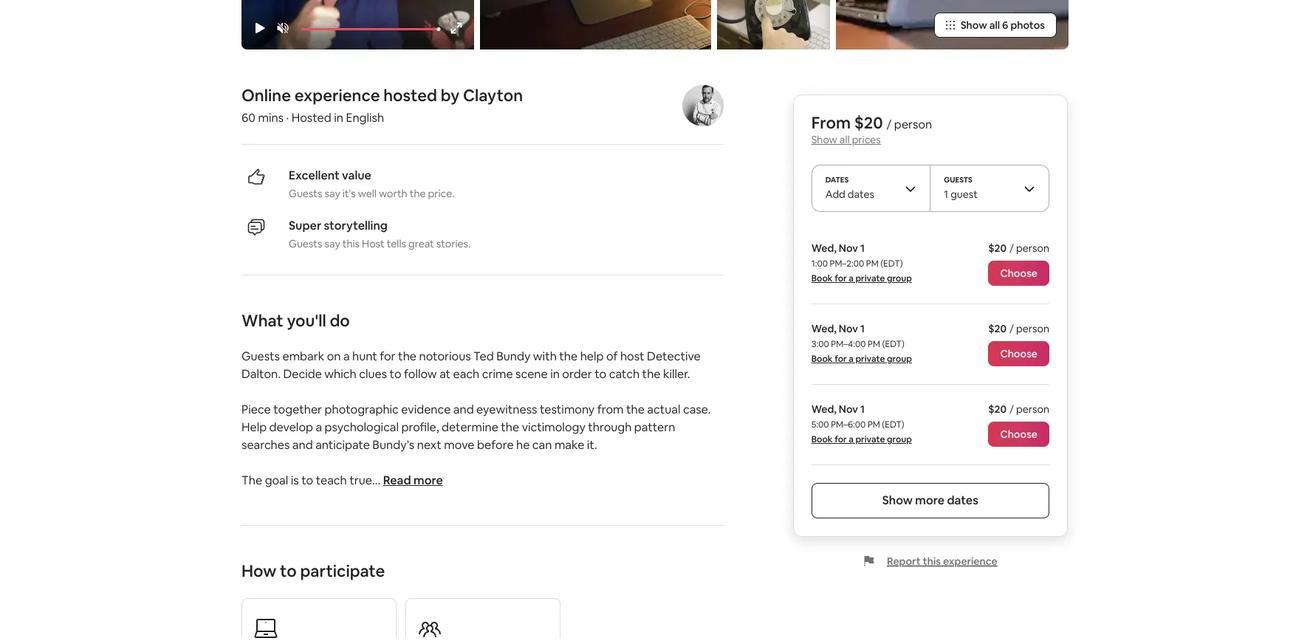Task type: vqa. For each thing, say whether or not it's contained in the screenshot.
Shaojie's place on Airbnb is usually fully booked.
no



Task type: describe. For each thing, give the bounding box(es) containing it.
show all 6 photos link
[[934, 13, 1057, 38]]

you'll
[[287, 310, 326, 331]]

follow
[[404, 366, 437, 382]]

from $20 / person show all prices
[[812, 112, 933, 146]]

online experience hosted by clayton 60 mins · hosted in english
[[242, 85, 523, 126]]

together
[[274, 402, 322, 417]]

1:00
[[812, 258, 828, 270]]

case.
[[683, 402, 711, 417]]

1 horizontal spatial this
[[923, 555, 941, 568]]

$20 / person for wed, nov 1 5:00 pm–6:00 pm (edt) book for a private group
[[989, 403, 1050, 416]]

add
[[826, 188, 846, 201]]

choose link for wed, nov 1 5:00 pm–6:00 pm (edt) book for a private group
[[989, 422, 1050, 447]]

detective
[[647, 349, 701, 364]]

worth
[[379, 187, 408, 200]]

determine
[[442, 420, 499, 435]]

on
[[327, 349, 341, 364]]

1 horizontal spatial and
[[454, 402, 474, 417]]

pm–2:00
[[830, 258, 865, 270]]

prices
[[852, 133, 881, 146]]

scene
[[516, 366, 548, 382]]

the goal is to teach true…
[[242, 473, 383, 488]]

photographic
[[325, 402, 399, 417]]

piece
[[242, 402, 271, 417]]

say for value
[[325, 187, 340, 200]]

$20 for wed, nov 1 1:00 pm–2:00 pm (edt) book for a private group
[[989, 242, 1007, 255]]

$20 / person for wed, nov 1 1:00 pm–2:00 pm (edt) book for a private group
[[989, 242, 1050, 255]]

1 inside guests 1 guest
[[944, 188, 949, 201]]

group for wed, nov 1 3:00 pm–4:00 pm (edt) book for a private group
[[887, 353, 912, 365]]

develop
[[269, 420, 313, 435]]

in inside online experience hosted by clayton 60 mins · hosted in english
[[334, 110, 344, 126]]

excellent value guests say it's well worth the price.
[[289, 168, 455, 200]]

to right clues
[[390, 366, 402, 382]]

a for wed, nov 1 5:00 pm–6:00 pm (edt) book for a private group
[[849, 434, 854, 446]]

profile,
[[402, 420, 439, 435]]

the down eyewitness on the bottom left
[[501, 420, 520, 435]]

a for wed, nov 1 1:00 pm–2:00 pm (edt) book for a private group
[[849, 273, 854, 284]]

more for read
[[414, 473, 443, 488]]

wed, nov 1 5:00 pm–6:00 pm (edt) book for a private group
[[812, 403, 912, 446]]

/ for wed, nov 1 3:00 pm–4:00 pm (edt) book for a private group
[[1010, 322, 1014, 335]]

true…
[[350, 473, 381, 488]]

embark
[[283, 349, 324, 364]]

help
[[242, 420, 267, 435]]

at
[[440, 366, 451, 382]]

0 horizontal spatial and
[[292, 437, 313, 453]]

by clayton
[[441, 85, 523, 106]]

all inside 'link'
[[990, 18, 1000, 32]]

it's
[[343, 187, 356, 200]]

guests 1 guest
[[944, 175, 978, 201]]

dates add dates
[[826, 175, 875, 201]]

nov for wed, nov 1 5:00 pm–6:00 pm (edt) book for a private group
[[839, 403, 858, 416]]

show all 6 photos
[[961, 18, 1045, 32]]

excellent
[[289, 168, 340, 183]]

ted
[[474, 349, 494, 364]]

show for show more dates
[[883, 493, 913, 508]]

pm for wed, nov 1 3:00 pm–4:00 pm (edt) book for a private group
[[868, 338, 881, 350]]

decide
[[283, 366, 322, 382]]

pm for wed, nov 1 1:00 pm–2:00 pm (edt) book for a private group
[[866, 258, 879, 270]]

to right how
[[280, 561, 297, 581]]

choose link for wed, nov 1 1:00 pm–2:00 pm (edt) book for a private group
[[989, 261, 1050, 286]]

english
[[346, 110, 384, 126]]

private for wed, nov 1 5:00 pm–6:00 pm (edt) book for a private group
[[856, 434, 885, 446]]

$20 / person for wed, nov 1 3:00 pm–4:00 pm (edt) book for a private group
[[989, 322, 1050, 335]]

say for storytelling
[[325, 237, 340, 250]]

choose for wed, nov 1 5:00 pm–6:00 pm (edt) book for a private group
[[1001, 428, 1038, 441]]

how to participate
[[242, 561, 385, 581]]

the up order
[[560, 349, 578, 364]]

guests inside guests 1 guest
[[944, 175, 973, 185]]

the inside excellent value guests say it's well worth the price.
[[410, 187, 426, 200]]

psychological
[[325, 420, 399, 435]]

pattern
[[635, 420, 676, 435]]

experience inside online experience hosted by clayton 60 mins · hosted in english
[[295, 85, 380, 106]]

a inside piece together photographic evidence and eyewitness testimony from the actual case. help develop a psychological profile, determine the victimology through pattern searches and anticipate bundy's next move before he can make it.
[[316, 420, 322, 435]]

hosted
[[292, 110, 332, 126]]

hosted
[[384, 85, 437, 106]]

evidence
[[401, 402, 451, 417]]

catch
[[609, 366, 640, 382]]

report
[[887, 555, 921, 568]]

the left "killer."
[[642, 366, 661, 382]]

he
[[516, 437, 530, 453]]

/ inside from $20 / person show all prices
[[887, 117, 892, 132]]

show all prices button
[[812, 133, 881, 146]]

which
[[325, 366, 357, 382]]

mins
[[258, 110, 284, 126]]

for for wed, nov 1 1:00 pm–2:00 pm (edt) book for a private group
[[835, 273, 847, 284]]

super storytelling guests say this host tells great stories.
[[289, 218, 471, 250]]

order
[[562, 366, 592, 382]]

of
[[607, 349, 618, 364]]

what you'll do
[[242, 310, 350, 331]]

/ for wed, nov 1 5:00 pm–6:00 pm (edt) book for a private group
[[1010, 403, 1014, 416]]

book for a private group link for wed, nov 1 5:00 pm–6:00 pm (edt) book for a private group
[[812, 434, 912, 446]]

private for wed, nov 1 3:00 pm–4:00 pm (edt) book for a private group
[[856, 353, 885, 365]]

super
[[289, 218, 321, 233]]

wed, nov 1 1:00 pm–2:00 pm (edt) book for a private group
[[812, 242, 912, 284]]

book for wed, nov 1 3:00 pm–4:00 pm (edt) book for a private group
[[812, 353, 833, 365]]

dates for show more dates
[[948, 493, 979, 508]]

goal
[[265, 473, 288, 488]]

move
[[444, 437, 475, 453]]

show more dates
[[883, 493, 979, 508]]

pm–6:00
[[831, 419, 866, 431]]

group for wed, nov 1 1:00 pm–2:00 pm (edt) book for a private group
[[887, 273, 912, 284]]

all inside from $20 / person show all prices
[[840, 133, 850, 146]]

6
[[1003, 18, 1009, 32]]

for inside "guests embark on a hunt for the notorious ted bundy with the help of host detective dalton.  decide which clues to follow at each crime scene in order to catch the killer."
[[380, 349, 396, 364]]

pm for wed, nov 1 5:00 pm–6:00 pm (edt) book for a private group
[[868, 419, 880, 431]]

tells
[[387, 237, 406, 250]]

wed, for wed, nov 1 3:00 pm–4:00 pm (edt) book for a private group
[[812, 322, 837, 335]]

from
[[597, 402, 624, 417]]

testimony
[[540, 402, 595, 417]]

from
[[812, 112, 851, 133]]

bundy's
[[373, 437, 415, 453]]

nov for wed, nov 1 1:00 pm–2:00 pm (edt) book for a private group
[[839, 242, 858, 255]]

guests inside "guests embark on a hunt for the notorious ted bundy with the help of host detective dalton.  decide which clues to follow at each crime scene in order to catch the killer."
[[242, 349, 280, 364]]



Task type: locate. For each thing, give the bounding box(es) containing it.
2 wed, from the top
[[812, 322, 837, 335]]

1 vertical spatial (edt)
[[883, 338, 905, 350]]

wed, inside wed, nov 1 3:00 pm–4:00 pm (edt) book for a private group
[[812, 322, 837, 335]]

experience right report
[[943, 555, 998, 568]]

0 vertical spatial pm
[[866, 258, 879, 270]]

1 vertical spatial nov
[[839, 322, 858, 335]]

2 vertical spatial book
[[812, 434, 833, 446]]

anticipate
[[316, 437, 370, 453]]

do
[[330, 310, 350, 331]]

nov for wed, nov 1 3:00 pm–4:00 pm (edt) book for a private group
[[839, 322, 858, 335]]

0 vertical spatial choose
[[1001, 267, 1038, 280]]

all left "prices"
[[840, 133, 850, 146]]

show inside 'link'
[[961, 18, 988, 32]]

book inside wed, nov 1 5:00 pm–6:00 pm (edt) book for a private group
[[812, 434, 833, 446]]

guest
[[951, 188, 978, 201]]

1 horizontal spatial all
[[990, 18, 1000, 32]]

2 group from the top
[[887, 353, 912, 365]]

a for wed, nov 1 3:00 pm–4:00 pm (edt) book for a private group
[[849, 353, 854, 365]]

1 book for a private group link from the top
[[812, 273, 912, 284]]

0 horizontal spatial all
[[840, 133, 850, 146]]

wed, nov 1 3:00 pm–4:00 pm (edt) book for a private group
[[812, 322, 912, 365]]

a down the 'pm–6:00' at the bottom
[[849, 434, 854, 446]]

2 vertical spatial book for a private group link
[[812, 434, 912, 446]]

the up follow
[[398, 349, 417, 364]]

0 vertical spatial private
[[856, 273, 885, 284]]

3 private from the top
[[856, 434, 885, 446]]

show left 6 at the top of page
[[961, 18, 988, 32]]

pm right the 'pm–6:00' at the bottom
[[868, 419, 880, 431]]

book for a private group link for wed, nov 1 3:00 pm–4:00 pm (edt) book for a private group
[[812, 353, 912, 365]]

$20 for wed, nov 1 5:00 pm–6:00 pm (edt) book for a private group
[[989, 403, 1007, 416]]

1 vertical spatial all
[[840, 133, 850, 146]]

1 up "pm–4:00"
[[861, 322, 865, 335]]

0 vertical spatial book
[[812, 273, 833, 284]]

private
[[856, 273, 885, 284], [856, 353, 885, 365], [856, 434, 885, 446]]

for down the 'pm–6:00' at the bottom
[[835, 434, 847, 446]]

3 wed, from the top
[[812, 403, 837, 416]]

choose
[[1001, 267, 1038, 280], [1001, 347, 1038, 361], [1001, 428, 1038, 441]]

say left it's
[[325, 187, 340, 200]]

1 vertical spatial more
[[916, 493, 945, 508]]

1 up the 'pm–6:00' at the bottom
[[861, 403, 865, 416]]

pm inside wed, nov 1 3:00 pm–4:00 pm (edt) book for a private group
[[868, 338, 881, 350]]

with
[[533, 349, 557, 364]]

(edt) right pm–2:00
[[881, 258, 903, 270]]

a inside "guests embark on a hunt for the notorious ted bundy with the help of host detective dalton.  decide which clues to follow at each crime scene in order to catch the killer."
[[343, 349, 350, 364]]

a down pm–2:00
[[849, 273, 854, 284]]

1 vertical spatial say
[[325, 237, 340, 250]]

show for show all 6 photos
[[961, 18, 988, 32]]

5:00
[[812, 419, 829, 431]]

person inside from $20 / person show all prices
[[895, 117, 933, 132]]

pm inside the wed, nov 1 1:00 pm–2:00 pm (edt) book for a private group
[[866, 258, 879, 270]]

a down "pm–4:00"
[[849, 353, 854, 365]]

group inside the wed, nov 1 1:00 pm–2:00 pm (edt) book for a private group
[[887, 273, 912, 284]]

pm right pm–2:00
[[866, 258, 879, 270]]

guests down the super
[[289, 237, 322, 250]]

show more dates link
[[812, 483, 1050, 519]]

2 say from the top
[[325, 237, 340, 250]]

1 up pm–2:00
[[861, 242, 865, 255]]

dates right add
[[848, 188, 875, 201]]

dates
[[848, 188, 875, 201], [948, 493, 979, 508]]

wed, inside the wed, nov 1 1:00 pm–2:00 pm (edt) book for a private group
[[812, 242, 837, 255]]

this inside super storytelling guests say this host tells great stories.
[[343, 237, 360, 250]]

a inside the wed, nov 1 1:00 pm–2:00 pm (edt) book for a private group
[[849, 273, 854, 284]]

experience photo 3 image
[[718, 0, 830, 49], [718, 0, 830, 49]]

(edt) inside wed, nov 1 3:00 pm–4:00 pm (edt) book for a private group
[[883, 338, 905, 350]]

well
[[358, 187, 377, 200]]

2 vertical spatial wed,
[[812, 403, 837, 416]]

60
[[242, 110, 256, 126]]

a down together
[[316, 420, 322, 435]]

(edt) for wed, nov 1 1:00 pm–2:00 pm (edt) book for a private group
[[881, 258, 903, 270]]

1 for wed, nov 1 3:00 pm–4:00 pm (edt) book for a private group
[[861, 322, 865, 335]]

3:00
[[812, 338, 829, 350]]

0 horizontal spatial this
[[343, 237, 360, 250]]

wed, up 5:00 at the bottom right of the page
[[812, 403, 837, 416]]

1 vertical spatial pm
[[868, 338, 881, 350]]

show left "prices"
[[812, 133, 838, 146]]

piece together photographic evidence and eyewitness testimony from the actual case. help develop a psychological profile, determine the victimology through pattern searches and anticipate bundy's next move before he can make it.
[[242, 402, 711, 453]]

to down help
[[595, 366, 607, 382]]

group inside wed, nov 1 5:00 pm–6:00 pm (edt) book for a private group
[[887, 434, 912, 446]]

say down storytelling
[[325, 237, 340, 250]]

the left price.
[[410, 187, 426, 200]]

private inside the wed, nov 1 1:00 pm–2:00 pm (edt) book for a private group
[[856, 273, 885, 284]]

2 private from the top
[[856, 353, 885, 365]]

0 vertical spatial all
[[990, 18, 1000, 32]]

0 vertical spatial (edt)
[[881, 258, 903, 270]]

0 vertical spatial choose link
[[989, 261, 1050, 286]]

guests up dalton.
[[242, 349, 280, 364]]

1 say from the top
[[325, 187, 340, 200]]

searches
[[242, 437, 290, 453]]

value
[[342, 168, 372, 183]]

bundy
[[497, 349, 531, 364]]

make
[[555, 437, 585, 453]]

more for show
[[916, 493, 945, 508]]

a inside wed, nov 1 3:00 pm–4:00 pm (edt) book for a private group
[[849, 353, 854, 365]]

0 vertical spatial say
[[325, 187, 340, 200]]

1 inside wed, nov 1 3:00 pm–4:00 pm (edt) book for a private group
[[861, 322, 865, 335]]

0 vertical spatial book for a private group link
[[812, 273, 912, 284]]

experience photo 4 image
[[836, 0, 1069, 49], [836, 0, 1069, 49]]

choose for wed, nov 1 3:00 pm–4:00 pm (edt) book for a private group
[[1001, 347, 1038, 361]]

0 horizontal spatial show
[[812, 133, 838, 146]]

(edt) inside the wed, nov 1 1:00 pm–2:00 pm (edt) book for a private group
[[881, 258, 903, 270]]

1 private from the top
[[856, 273, 885, 284]]

3 nov from the top
[[839, 403, 858, 416]]

2 book for a private group link from the top
[[812, 353, 912, 365]]

book for a private group link for wed, nov 1 1:00 pm–2:00 pm (edt) book for a private group
[[812, 273, 912, 284]]

experience up 'hosted'
[[295, 85, 380, 106]]

1 vertical spatial show
[[812, 133, 838, 146]]

1 choose link from the top
[[989, 261, 1050, 286]]

for for wed, nov 1 3:00 pm–4:00 pm (edt) book for a private group
[[835, 353, 847, 365]]

guests embark on a hunt for the notorious ted bundy with the help of host detective dalton.  decide which clues to follow at each crime scene in order to catch the killer.
[[242, 349, 701, 382]]

for right 'hunt'
[[380, 349, 396, 364]]

a inside wed, nov 1 5:00 pm–6:00 pm (edt) book for a private group
[[849, 434, 854, 446]]

3 choose link from the top
[[989, 422, 1050, 447]]

1
[[944, 188, 949, 201], [861, 242, 865, 255], [861, 322, 865, 335], [861, 403, 865, 416]]

and up determine
[[454, 402, 474, 417]]

nov inside wed, nov 1 5:00 pm–6:00 pm (edt) book for a private group
[[839, 403, 858, 416]]

this
[[343, 237, 360, 250], [923, 555, 941, 568]]

2 choose from the top
[[1001, 347, 1038, 361]]

book for wed, nov 1 5:00 pm–6:00 pm (edt) book for a private group
[[812, 434, 833, 446]]

1 group from the top
[[887, 273, 912, 284]]

1 horizontal spatial show
[[883, 493, 913, 508]]

is
[[291, 473, 299, 488]]

in
[[334, 110, 344, 126], [551, 366, 560, 382]]

1 vertical spatial private
[[856, 353, 885, 365]]

1 vertical spatial book for a private group link
[[812, 353, 912, 365]]

2 choose link from the top
[[989, 341, 1050, 366]]

eyewitness
[[477, 402, 537, 417]]

0 horizontal spatial more
[[414, 473, 443, 488]]

host
[[621, 349, 645, 364]]

0 horizontal spatial dates
[[848, 188, 875, 201]]

choose for wed, nov 1 1:00 pm–2:00 pm (edt) book for a private group
[[1001, 267, 1038, 280]]

this down storytelling
[[343, 237, 360, 250]]

book for a private group link down pm–2:00
[[812, 273, 912, 284]]

3 group from the top
[[887, 434, 912, 446]]

participate
[[300, 561, 385, 581]]

1 vertical spatial $20 / person
[[989, 322, 1050, 335]]

wed, up '3:00'
[[812, 322, 837, 335]]

(edt)
[[881, 258, 903, 270], [883, 338, 905, 350], [882, 419, 905, 431]]

the
[[242, 473, 262, 488]]

private inside wed, nov 1 3:00 pm–4:00 pm (edt) book for a private group
[[856, 353, 885, 365]]

1 $20 / person from the top
[[989, 242, 1050, 255]]

more right read
[[414, 473, 443, 488]]

2 vertical spatial pm
[[868, 419, 880, 431]]

for inside the wed, nov 1 1:00 pm–2:00 pm (edt) book for a private group
[[835, 273, 847, 284]]

3 book for a private group link from the top
[[812, 434, 912, 446]]

1 for wed, nov 1 5:00 pm–6:00 pm (edt) book for a private group
[[861, 403, 865, 416]]

pm–4:00
[[831, 338, 866, 350]]

person for wed, nov 1 5:00 pm–6:00 pm (edt) book for a private group
[[1017, 403, 1050, 416]]

wed, for wed, nov 1 1:00 pm–2:00 pm (edt) book for a private group
[[812, 242, 837, 255]]

$20 inside from $20 / person show all prices
[[855, 112, 883, 133]]

in left english
[[334, 110, 344, 126]]

/ for wed, nov 1 1:00 pm–2:00 pm (edt) book for a private group
[[1010, 242, 1014, 255]]

guests inside super storytelling guests say this host tells great stories.
[[289, 237, 322, 250]]

wed,
[[812, 242, 837, 255], [812, 322, 837, 335], [812, 403, 837, 416]]

help
[[580, 349, 604, 364]]

in down with
[[551, 366, 560, 382]]

dates for dates add dates
[[848, 188, 875, 201]]

guests inside excellent value guests say it's well worth the price.
[[289, 187, 322, 200]]

dates inside dates add dates
[[848, 188, 875, 201]]

pm right "pm–4:00"
[[868, 338, 881, 350]]

2 nov from the top
[[839, 322, 858, 335]]

person
[[895, 117, 933, 132], [1017, 242, 1050, 255], [1017, 322, 1050, 335], [1017, 403, 1050, 416]]

show up report
[[883, 493, 913, 508]]

0 vertical spatial group
[[887, 273, 912, 284]]

2 vertical spatial nov
[[839, 403, 858, 416]]

2 vertical spatial choose link
[[989, 422, 1050, 447]]

1 vertical spatial experience
[[943, 555, 998, 568]]

1 vertical spatial group
[[887, 353, 912, 365]]

guests
[[944, 175, 973, 185], [289, 187, 322, 200], [289, 237, 322, 250], [242, 349, 280, 364]]

1 vertical spatial in
[[551, 366, 560, 382]]

(edt) right "pm–4:00"
[[883, 338, 905, 350]]

1 inside wed, nov 1 5:00 pm–6:00 pm (edt) book for a private group
[[861, 403, 865, 416]]

(edt) right the 'pm–6:00' at the bottom
[[882, 419, 905, 431]]

$20 / person
[[989, 242, 1050, 255], [989, 322, 1050, 335], [989, 403, 1050, 416]]

actual
[[647, 402, 681, 417]]

nov up pm–2:00
[[839, 242, 858, 255]]

2 vertical spatial choose
[[1001, 428, 1038, 441]]

online
[[242, 85, 291, 106]]

what
[[242, 310, 284, 331]]

(edt) for wed, nov 1 5:00 pm–6:00 pm (edt) book for a private group
[[882, 419, 905, 431]]

group inside wed, nov 1 3:00 pm–4:00 pm (edt) book for a private group
[[887, 353, 912, 365]]

pm inside wed, nov 1 5:00 pm–6:00 pm (edt) book for a private group
[[868, 419, 880, 431]]

wed, up '1:00'
[[812, 242, 837, 255]]

nov inside wed, nov 1 3:00 pm–4:00 pm (edt) book for a private group
[[839, 322, 858, 335]]

$20 for wed, nov 1 3:00 pm–4:00 pm (edt) book for a private group
[[989, 322, 1007, 335]]

before
[[477, 437, 514, 453]]

1 vertical spatial this
[[923, 555, 941, 568]]

1 choose from the top
[[1001, 267, 1038, 280]]

0 vertical spatial wed,
[[812, 242, 837, 255]]

each
[[453, 366, 480, 382]]

crime
[[482, 366, 513, 382]]

nov up the 'pm–6:00' at the bottom
[[839, 403, 858, 416]]

book down '3:00'
[[812, 353, 833, 365]]

for down pm–2:00
[[835, 273, 847, 284]]

2 vertical spatial show
[[883, 493, 913, 508]]

1 vertical spatial choose
[[1001, 347, 1038, 361]]

next
[[417, 437, 442, 453]]

say inside excellent value guests say it's well worth the price.
[[325, 187, 340, 200]]

dates
[[826, 175, 849, 185]]

experience photo 1 image
[[481, 0, 712, 49], [481, 0, 712, 49]]

for inside wed, nov 1 3:00 pm–4:00 pm (edt) book for a private group
[[835, 353, 847, 365]]

stories.
[[436, 237, 471, 250]]

victimology
[[522, 420, 586, 435]]

1 horizontal spatial dates
[[948, 493, 979, 508]]

book inside the wed, nov 1 1:00 pm–2:00 pm (edt) book for a private group
[[812, 273, 833, 284]]

1 nov from the top
[[839, 242, 858, 255]]

a right 'on'
[[343, 349, 350, 364]]

dates up report this experience
[[948, 493, 979, 508]]

3 book from the top
[[812, 434, 833, 446]]

notorious
[[419, 349, 471, 364]]

book for wed, nov 1 1:00 pm–2:00 pm (edt) book for a private group
[[812, 273, 833, 284]]

3 $20 / person from the top
[[989, 403, 1050, 416]]

private down "pm–4:00"
[[856, 353, 885, 365]]

photos
[[1011, 18, 1045, 32]]

guests up 'guest'
[[944, 175, 973, 185]]

3 choose from the top
[[1001, 428, 1038, 441]]

0 vertical spatial this
[[343, 237, 360, 250]]

book for a private group link down "pm–4:00"
[[812, 353, 912, 365]]

1 vertical spatial book
[[812, 353, 833, 365]]

guests down excellent
[[289, 187, 322, 200]]

book down 5:00 at the bottom right of the page
[[812, 434, 833, 446]]

book down '1:00'
[[812, 273, 833, 284]]

person for wed, nov 1 1:00 pm–2:00 pm (edt) book for a private group
[[1017, 242, 1050, 255]]

private for wed, nov 1 1:00 pm–2:00 pm (edt) book for a private group
[[856, 273, 885, 284]]

2 horizontal spatial show
[[961, 18, 988, 32]]

2 book from the top
[[812, 353, 833, 365]]

this right report
[[923, 555, 941, 568]]

nov inside the wed, nov 1 1:00 pm–2:00 pm (edt) book for a private group
[[839, 242, 858, 255]]

killer.
[[663, 366, 690, 382]]

say
[[325, 187, 340, 200], [325, 237, 340, 250]]

(edt) inside wed, nov 1 5:00 pm–6:00 pm (edt) book for a private group
[[882, 419, 905, 431]]

0 vertical spatial $20 / person
[[989, 242, 1050, 255]]

private down the 'pm–6:00' at the bottom
[[856, 434, 885, 446]]

book inside wed, nov 1 3:00 pm–4:00 pm (edt) book for a private group
[[812, 353, 833, 365]]

2 vertical spatial private
[[856, 434, 885, 446]]

wed, for wed, nov 1 5:00 pm–6:00 pm (edt) book for a private group
[[812, 403, 837, 416]]

0 vertical spatial nov
[[839, 242, 858, 255]]

and down the develop
[[292, 437, 313, 453]]

host
[[362, 237, 385, 250]]

person for wed, nov 1 3:00 pm–4:00 pm (edt) book for a private group
[[1017, 322, 1050, 335]]

it.
[[587, 437, 598, 453]]

1 vertical spatial dates
[[948, 493, 979, 508]]

pm
[[866, 258, 879, 270], [868, 338, 881, 350], [868, 419, 880, 431]]

read
[[383, 473, 411, 488]]

1 wed, from the top
[[812, 242, 837, 255]]

for inside wed, nov 1 5:00 pm–6:00 pm (edt) book for a private group
[[835, 434, 847, 446]]

learn more about the host, clayton. image
[[683, 85, 724, 126], [683, 85, 724, 126]]

for down "pm–4:00"
[[835, 353, 847, 365]]

0 vertical spatial more
[[414, 473, 443, 488]]

0 vertical spatial dates
[[848, 188, 875, 201]]

more inside button
[[414, 473, 443, 488]]

0 vertical spatial in
[[334, 110, 344, 126]]

1 vertical spatial wed,
[[812, 322, 837, 335]]

0 horizontal spatial in
[[334, 110, 344, 126]]

report this experience button
[[864, 555, 998, 568]]

wed, inside wed, nov 1 5:00 pm–6:00 pm (edt) book for a private group
[[812, 403, 837, 416]]

1 left 'guest'
[[944, 188, 949, 201]]

1 horizontal spatial in
[[551, 366, 560, 382]]

teach
[[316, 473, 347, 488]]

1 inside the wed, nov 1 1:00 pm–2:00 pm (edt) book for a private group
[[861, 242, 865, 255]]

1 horizontal spatial experience
[[943, 555, 998, 568]]

choose link for wed, nov 1 3:00 pm–4:00 pm (edt) book for a private group
[[989, 341, 1050, 366]]

group for wed, nov 1 5:00 pm–6:00 pm (edt) book for a private group
[[887, 434, 912, 446]]

the
[[410, 187, 426, 200], [398, 349, 417, 364], [560, 349, 578, 364], [642, 366, 661, 382], [626, 402, 645, 417], [501, 420, 520, 435]]

the right from in the bottom left of the page
[[626, 402, 645, 417]]

0 vertical spatial show
[[961, 18, 988, 32]]

show inside from $20 / person show all prices
[[812, 133, 838, 146]]

1 for wed, nov 1 1:00 pm–2:00 pm (edt) book for a private group
[[861, 242, 865, 255]]

more up report this experience button at the right bottom
[[916, 493, 945, 508]]

a
[[849, 273, 854, 284], [343, 349, 350, 364], [849, 353, 854, 365], [316, 420, 322, 435], [849, 434, 854, 446]]

0 vertical spatial and
[[454, 402, 474, 417]]

to right "is"
[[302, 473, 313, 488]]

storytelling
[[324, 218, 388, 233]]

private down pm–2:00
[[856, 273, 885, 284]]

clues
[[359, 366, 387, 382]]

(edt) for wed, nov 1 3:00 pm–4:00 pm (edt) book for a private group
[[883, 338, 905, 350]]

dalton.
[[242, 366, 281, 382]]

all
[[990, 18, 1000, 32], [840, 133, 850, 146]]

nov
[[839, 242, 858, 255], [839, 322, 858, 335], [839, 403, 858, 416]]

0 horizontal spatial experience
[[295, 85, 380, 106]]

how
[[242, 561, 277, 581]]

private inside wed, nov 1 5:00 pm–6:00 pm (edt) book for a private group
[[856, 434, 885, 446]]

in inside "guests embark on a hunt for the notorious ted bundy with the help of host detective dalton.  decide which clues to follow at each crime scene in order to catch the killer."
[[551, 366, 560, 382]]

·
[[286, 110, 289, 126]]

all left 6 at the top of page
[[990, 18, 1000, 32]]

1 book from the top
[[812, 273, 833, 284]]

1 vertical spatial choose link
[[989, 341, 1050, 366]]

0 vertical spatial experience
[[295, 85, 380, 106]]

report this experience
[[887, 555, 998, 568]]

book for a private group link down the 'pm–6:00' at the bottom
[[812, 434, 912, 446]]

1 vertical spatial and
[[292, 437, 313, 453]]

nov up "pm–4:00"
[[839, 322, 858, 335]]

/
[[887, 117, 892, 132], [1010, 242, 1014, 255], [1010, 322, 1014, 335], [1010, 403, 1014, 416]]

2 vertical spatial group
[[887, 434, 912, 446]]

2 $20 / person from the top
[[989, 322, 1050, 335]]

say inside super storytelling guests say this host tells great stories.
[[325, 237, 340, 250]]

2 vertical spatial (edt)
[[882, 419, 905, 431]]

for for wed, nov 1 5:00 pm–6:00 pm (edt) book for a private group
[[835, 434, 847, 446]]

2 vertical spatial $20 / person
[[989, 403, 1050, 416]]

hunt
[[352, 349, 377, 364]]

1 horizontal spatial more
[[916, 493, 945, 508]]



